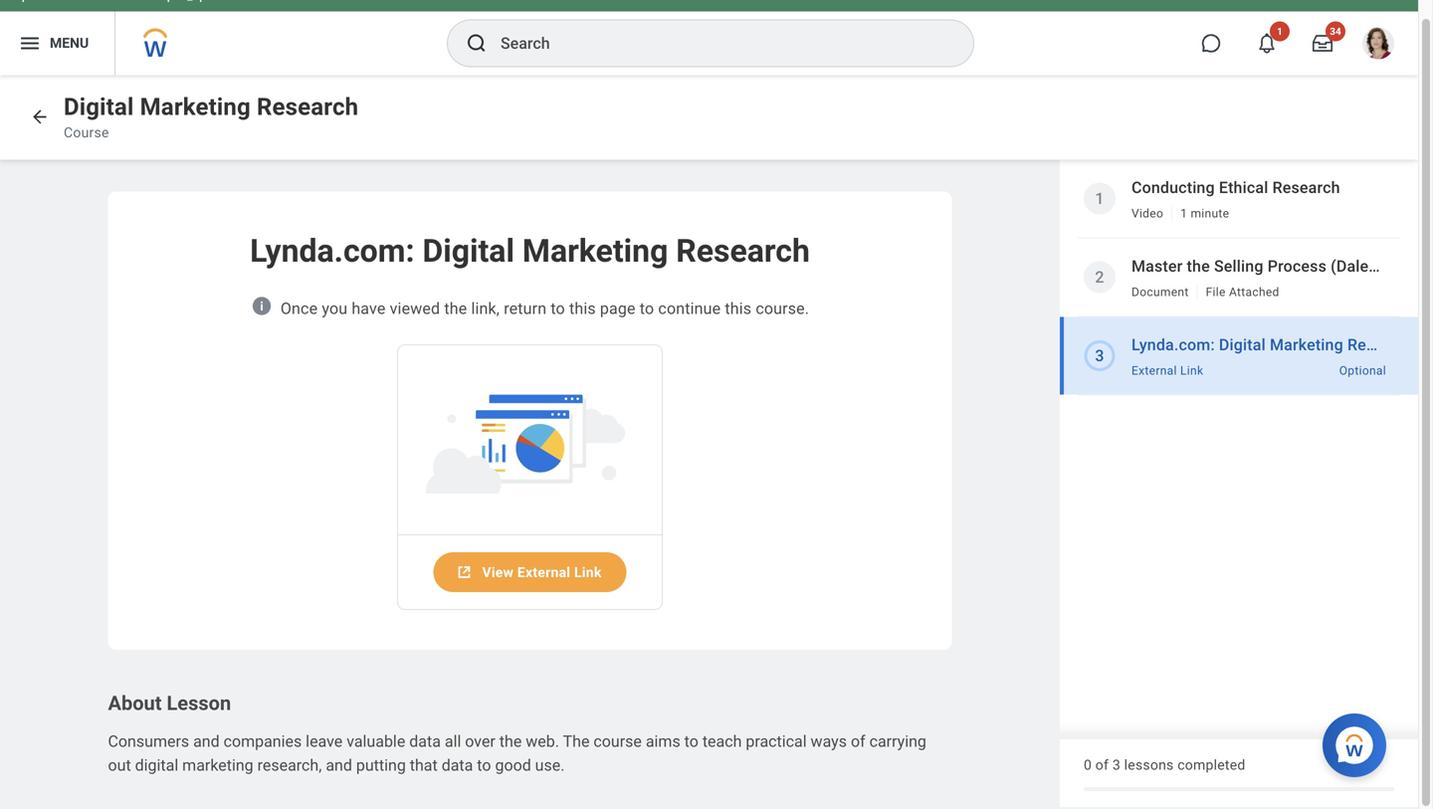 Task type: locate. For each thing, give the bounding box(es) containing it.
research,
[[257, 756, 322, 775]]

have
[[352, 299, 386, 318]]

and up marketing
[[193, 732, 220, 751]]

this left the page
[[569, 299, 596, 318]]

the
[[1187, 257, 1211, 276], [444, 299, 467, 318], [500, 732, 522, 751]]

0 horizontal spatial data
[[409, 732, 441, 751]]

0 horizontal spatial 1
[[1096, 189, 1105, 208]]

external down the document at the top right of page
[[1132, 364, 1178, 378]]

lynda.com: digital marketing research
[[250, 232, 810, 270], [1132, 336, 1416, 354]]

marketing inside lesson navigation element
[[1270, 336, 1344, 354]]

to
[[551, 299, 565, 318], [640, 299, 654, 318], [685, 732, 699, 751], [477, 756, 491, 775]]

1 vertical spatial external
[[518, 564, 571, 581]]

0 horizontal spatial external
[[518, 564, 571, 581]]

marketing for optional
[[1270, 336, 1344, 354]]

2 vertical spatial marketing
[[1270, 336, 1344, 354]]

0 vertical spatial lynda.com: digital marketing research
[[250, 232, 810, 270]]

0 horizontal spatial digital
[[64, 93, 134, 121]]

data up that
[[409, 732, 441, 751]]

digital marketing research course
[[64, 93, 359, 141]]

0 horizontal spatial marketing
[[140, 93, 251, 121]]

this left course.
[[725, 299, 752, 318]]

link right view
[[574, 564, 602, 581]]

1 vertical spatial digital
[[423, 232, 515, 270]]

lynda.com: digital marketing research up the return
[[250, 232, 810, 270]]

digital up link,
[[423, 232, 515, 270]]

2 vertical spatial digital
[[1220, 336, 1266, 354]]

1 vertical spatial and
[[326, 756, 352, 775]]

consumers and companies leave valuable data all over the web. the course aims to teach practical ways of carrying out digital marketing research, and putting that data to good use.
[[108, 732, 927, 775]]

0 horizontal spatial lynda.com: digital marketing research
[[250, 232, 810, 270]]

1 vertical spatial link
[[574, 564, 602, 581]]

Search Workday  search field
[[501, 21, 933, 65]]

0 vertical spatial digital
[[64, 93, 134, 121]]

1 horizontal spatial marketing
[[523, 232, 668, 270]]

and
[[193, 732, 220, 751], [326, 756, 352, 775]]

1
[[1278, 25, 1283, 37], [1096, 189, 1105, 208], [1181, 207, 1188, 221]]

lessons
[[1125, 757, 1174, 774]]

data down all
[[442, 756, 473, 775]]

0 vertical spatial the
[[1187, 257, 1211, 276]]

1 vertical spatial of
[[1096, 757, 1109, 774]]

0 horizontal spatial 3
[[1096, 346, 1105, 365]]

of inside consumers and companies leave valuable data all over the web. the course aims to teach practical ways of carrying out digital marketing research, and putting that data to good use.
[[851, 732, 866, 751]]

lynda.com: up external link
[[1132, 336, 1215, 354]]

2 vertical spatial the
[[500, 732, 522, 751]]

marketing
[[182, 756, 254, 775]]

1 horizontal spatial this
[[725, 299, 752, 318]]

1 horizontal spatial 3
[[1113, 757, 1121, 774]]

notifications large image
[[1258, 33, 1277, 53]]

lesson
[[167, 692, 231, 715]]

and down leave
[[326, 756, 352, 775]]

1 vertical spatial lynda.com: digital marketing research
[[1132, 336, 1416, 354]]

34
[[1330, 25, 1342, 37]]

1 right 'notifications large' image
[[1278, 25, 1283, 37]]

1 vertical spatial lynda.com:
[[1132, 336, 1215, 354]]

the left link,
[[444, 299, 467, 318]]

menu
[[50, 35, 89, 51]]

lynda.com: digital marketing research inside lesson navigation element
[[1132, 336, 1416, 354]]

1 horizontal spatial the
[[500, 732, 522, 751]]

external
[[1132, 364, 1178, 378], [518, 564, 571, 581]]

1 horizontal spatial lynda.com:
[[1132, 336, 1215, 354]]

1 vertical spatial data
[[442, 756, 473, 775]]

of inside lesson navigation element
[[1096, 757, 1109, 774]]

search image
[[465, 31, 489, 55]]

of
[[851, 732, 866, 751], [1096, 757, 1109, 774]]

2 horizontal spatial 1
[[1278, 25, 1283, 37]]

1 horizontal spatial of
[[1096, 757, 1109, 774]]

return
[[504, 299, 547, 318]]

the up good
[[500, 732, 522, 751]]

about lesson
[[108, 692, 231, 715]]

lynda.com: digital marketing research down attached
[[1132, 336, 1416, 354]]

course
[[64, 124, 109, 141]]

carnegie
[[1373, 257, 1434, 276]]

2 horizontal spatial the
[[1187, 257, 1211, 276]]

1 horizontal spatial lynda.com: digital marketing research
[[1132, 336, 1416, 354]]

lynda.com: inside lesson navigation element
[[1132, 336, 1215, 354]]

digital
[[135, 756, 178, 775]]

lynda.com: digital marketing research for once you have viewed the link, return to this page to continue this course.
[[250, 232, 810, 270]]

0
[[1084, 757, 1092, 774]]

1 horizontal spatial data
[[442, 756, 473, 775]]

to down over
[[477, 756, 491, 775]]

lynda.com: for optional
[[1132, 336, 1215, 354]]

menu banner
[[0, 0, 1419, 75]]

3 right 0 on the bottom right of the page
[[1113, 757, 1121, 774]]

0 vertical spatial lynda.com:
[[250, 232, 415, 270]]

aims
[[646, 732, 681, 751]]

1 vertical spatial the
[[444, 299, 467, 318]]

1 horizontal spatial link
[[1181, 364, 1204, 378]]

document
[[1132, 285, 1189, 299]]

0 vertical spatial 3
[[1096, 346, 1105, 365]]

2 horizontal spatial marketing
[[1270, 336, 1344, 354]]

1 left minute
[[1181, 207, 1188, 221]]

view external link
[[482, 564, 602, 581]]

0 horizontal spatial and
[[193, 732, 220, 751]]

0 vertical spatial of
[[851, 732, 866, 751]]

data
[[409, 732, 441, 751], [442, 756, 473, 775]]

0 vertical spatial external
[[1132, 364, 1178, 378]]

marketing for once you have viewed the link, return to this page to continue this course.
[[523, 232, 668, 270]]

digital inside lesson navigation element
[[1220, 336, 1266, 354]]

view
[[482, 564, 514, 581]]

0 of 3 lessons completed
[[1084, 757, 1246, 774]]

over
[[465, 732, 496, 751]]

0 vertical spatial marketing
[[140, 93, 251, 121]]

lesson navigation element
[[1060, 160, 1434, 807]]

link down the document at the top right of page
[[1181, 364, 1204, 378]]

continue
[[659, 299, 721, 318]]

1 vertical spatial marketing
[[523, 232, 668, 270]]

the inside list
[[1187, 257, 1211, 276]]

0 vertical spatial link
[[1181, 364, 1204, 378]]

to right the return
[[551, 299, 565, 318]]

1 left video
[[1096, 189, 1105, 208]]

lynda.com: digital marketing research for optional
[[1132, 336, 1416, 354]]

digital down file attached
[[1220, 336, 1266, 354]]

link
[[1181, 364, 1204, 378], [574, 564, 602, 581]]

digital
[[64, 93, 134, 121], [423, 232, 515, 270], [1220, 336, 1266, 354]]

web.
[[526, 732, 560, 751]]

1 horizontal spatial and
[[326, 756, 352, 775]]

use.
[[535, 756, 565, 775]]

digital inside the digital marketing research course
[[64, 93, 134, 121]]

3
[[1096, 346, 1105, 365], [1113, 757, 1121, 774]]

3 left external link
[[1096, 346, 1105, 365]]

attached
[[1230, 285, 1280, 299]]

all
[[445, 732, 461, 751]]

external link
[[1132, 364, 1204, 378]]

1 horizontal spatial external
[[1132, 364, 1178, 378]]

to right aims
[[685, 732, 699, 751]]

out
[[108, 756, 131, 775]]

0 horizontal spatial link
[[574, 564, 602, 581]]

lynda.com:
[[250, 232, 415, 270], [1132, 336, 1215, 354]]

0 horizontal spatial lynda.com:
[[250, 232, 415, 270]]

marketing
[[140, 93, 251, 121], [523, 232, 668, 270], [1270, 336, 1344, 354]]

research
[[257, 93, 359, 121], [1273, 178, 1341, 197], [676, 232, 810, 270], [1348, 336, 1416, 354]]

course.
[[756, 299, 810, 318]]

marketing inside the digital marketing research course
[[140, 93, 251, 121]]

the
[[563, 732, 590, 751]]

0 horizontal spatial this
[[569, 299, 596, 318]]

1 horizontal spatial digital
[[423, 232, 515, 270]]

justify image
[[18, 31, 42, 55]]

lynda.com: up the 'you'
[[250, 232, 415, 270]]

of right ways
[[851, 732, 866, 751]]

lynda.com: for once you have viewed the link, return to this page to continue this course.
[[250, 232, 415, 270]]

minute
[[1191, 207, 1230, 221]]

once
[[281, 299, 318, 318]]

of right 0 on the bottom right of the page
[[1096, 757, 1109, 774]]

list
[[1060, 160, 1434, 396]]

external right view
[[518, 564, 571, 581]]

2 horizontal spatial digital
[[1220, 336, 1266, 354]]

digital up course
[[64, 93, 134, 121]]

ways
[[811, 732, 847, 751]]

this
[[569, 299, 596, 318], [725, 299, 752, 318]]

the up file on the top right of page
[[1187, 257, 1211, 276]]

0 horizontal spatial of
[[851, 732, 866, 751]]



Task type: vqa. For each thing, say whether or not it's contained in the screenshot.
bottommost Marketing
yes



Task type: describe. For each thing, give the bounding box(es) containing it.
master the selling process (dale carnegie
[[1132, 257, 1434, 276]]

about
[[108, 692, 162, 715]]

putting
[[356, 756, 406, 775]]

ethical
[[1220, 178, 1269, 197]]

2
[[1096, 268, 1105, 287]]

1 inside button
[[1278, 25, 1283, 37]]

video
[[1132, 207, 1164, 221]]

conducting ethical research
[[1132, 178, 1341, 197]]

practical
[[746, 732, 807, 751]]

arrow left image
[[30, 107, 50, 127]]

external inside "button"
[[518, 564, 571, 581]]

leave
[[306, 732, 343, 751]]

teach
[[703, 732, 742, 751]]

1 horizontal spatial 1
[[1181, 207, 1188, 221]]

process
[[1268, 257, 1327, 276]]

link inside "button"
[[574, 564, 602, 581]]

view external link button
[[434, 553, 627, 592]]

1 minute
[[1181, 207, 1230, 221]]

conducting
[[1132, 178, 1215, 197]]

valuable
[[347, 732, 406, 751]]

companies
[[224, 732, 302, 751]]

link inside lesson navigation element
[[1181, 364, 1204, 378]]

page
[[600, 299, 636, 318]]

research inside the digital marketing research course
[[257, 93, 359, 121]]

good
[[495, 756, 531, 775]]

info image
[[251, 295, 273, 317]]

the inside consumers and companies leave valuable data all over the web. the course aims to teach practical ways of carrying out digital marketing research, and putting that data to good use.
[[500, 732, 522, 751]]

once you have viewed the link, return to this page to continue this course.
[[281, 299, 810, 318]]

digital for once you have viewed the link, return to this page to continue this course.
[[423, 232, 515, 270]]

consumers
[[108, 732, 189, 751]]

carrying
[[870, 732, 927, 751]]

2 this from the left
[[725, 299, 752, 318]]

menu button
[[0, 11, 115, 75]]

list containing conducting ethical research
[[1060, 160, 1434, 396]]

to right the page
[[640, 299, 654, 318]]

34 button
[[1301, 21, 1346, 65]]

completed
[[1178, 757, 1246, 774]]

viewed
[[390, 299, 440, 318]]

file
[[1206, 285, 1226, 299]]

that
[[410, 756, 438, 775]]

inbox large image
[[1313, 33, 1333, 53]]

0 vertical spatial and
[[193, 732, 220, 751]]

1 vertical spatial 3
[[1113, 757, 1121, 774]]

digital for optional
[[1220, 336, 1266, 354]]

link,
[[471, 299, 500, 318]]

(dale
[[1331, 257, 1369, 276]]

0 horizontal spatial the
[[444, 299, 467, 318]]

external inside list
[[1132, 364, 1178, 378]]

1 this from the left
[[569, 299, 596, 318]]

master
[[1132, 257, 1183, 276]]

ext link image
[[454, 563, 474, 582]]

0 vertical spatial data
[[409, 732, 441, 751]]

profile logan mcneil image
[[1363, 27, 1395, 63]]

you
[[322, 299, 348, 318]]

1 button
[[1246, 21, 1290, 65]]

file attached
[[1206, 285, 1280, 299]]

optional
[[1340, 364, 1387, 378]]

course
[[594, 732, 642, 751]]

selling
[[1215, 257, 1264, 276]]



